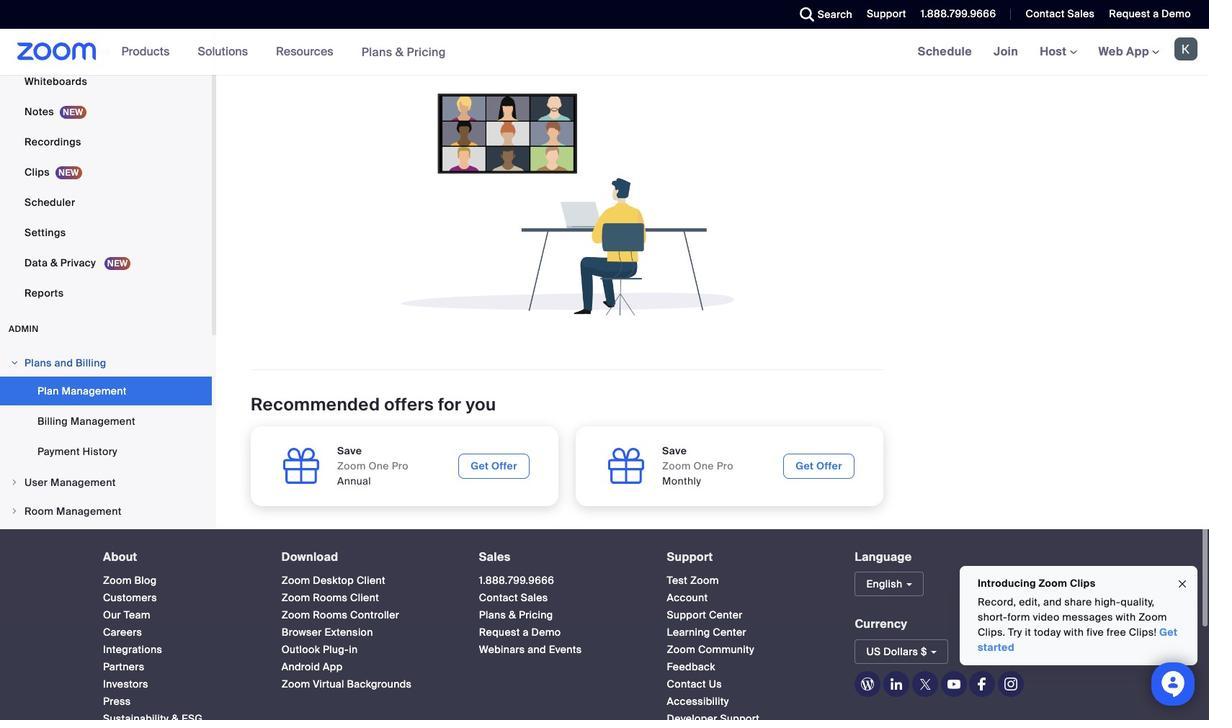Task type: vqa. For each thing, say whether or not it's contained in the screenshot.
Plan Management link
yes



Task type: describe. For each thing, give the bounding box(es) containing it.
careers
[[103, 626, 142, 639]]

join
[[994, 44, 1018, 59]]

demo inside the 1.888.799.9666 contact sales plans & pricing request a demo webinars and events
[[532, 626, 561, 639]]

form
[[1008, 611, 1030, 624]]

gift_blueicon image for monthly
[[605, 445, 648, 488]]

admin menu menu
[[0, 349, 212, 642]]

feedback
[[667, 661, 715, 674]]

0 vertical spatial contact
[[1026, 7, 1065, 20]]

get offer button for save zoom one pro annual
[[459, 454, 530, 479]]

2 rooms from the top
[[313, 609, 348, 622]]

side navigation navigation
[[0, 0, 216, 642]]

gift_blueicon image for annual
[[280, 445, 323, 488]]

us
[[709, 678, 722, 691]]

get offer button for save zoom one pro monthly
[[784, 454, 855, 479]]

blog
[[134, 575, 157, 587]]

1 horizontal spatial demo
[[1162, 7, 1191, 20]]

get inside get started
[[1160, 626, 1178, 639]]

$
[[921, 646, 927, 659]]

partners link
[[103, 661, 144, 674]]

a inside the 1.888.799.9666 contact sales plans & pricing request a demo webinars and events
[[523, 626, 529, 639]]

accessibility link
[[667, 696, 729, 709]]

whiteboards
[[25, 75, 87, 88]]

zoom community link
[[667, 644, 755, 657]]

plan management link
[[0, 377, 212, 405]]

0 vertical spatial sales
[[1068, 7, 1095, 20]]

record, edit, and share high-quality, short-form video messages with zoom clips. try it today with five free clips!
[[978, 596, 1167, 639]]

personal for personal devices
[[25, 44, 68, 57]]

integrations link
[[103, 644, 162, 657]]

quality,
[[1121, 596, 1155, 609]]

zoom inside record, edit, and share high-quality, short-form video messages with zoom clips. try it today with five free clips!
[[1139, 611, 1167, 624]]

request inside the 1.888.799.9666 contact sales plans & pricing request a demo webinars and events
[[479, 626, 520, 639]]

0 vertical spatial a
[[1153, 7, 1159, 20]]

whiteboards link
[[0, 67, 212, 96]]

us dollars $
[[867, 646, 927, 659]]

profile picture image
[[1175, 37, 1198, 61]]

clips inside personal menu menu
[[25, 165, 50, 178]]

scheduler link
[[0, 188, 212, 217]]

learning
[[667, 626, 710, 639]]

plan management
[[37, 385, 127, 398]]

offers
[[384, 393, 434, 416]]

messages
[[1063, 611, 1113, 624]]

us
[[867, 646, 881, 659]]

clips.
[[978, 626, 1006, 639]]

started
[[978, 641, 1015, 654]]

account link
[[667, 592, 708, 605]]

english
[[867, 578, 903, 591]]

app inside meetings navigation
[[1126, 44, 1149, 59]]

app inside zoom desktop client zoom rooms client zoom rooms controller browser extension outlook plug-in android app zoom virtual backgrounds
[[323, 661, 343, 674]]

our
[[103, 609, 121, 622]]

1.888.799.9666 link
[[479, 575, 554, 587]]

1 vertical spatial center
[[713, 626, 747, 639]]

contact us link
[[667, 678, 722, 691]]

zoom logo image
[[17, 43, 96, 61]]

offer for save zoom one pro annual
[[492, 459, 517, 472]]

resources
[[276, 44, 333, 59]]

plans & pricing
[[362, 44, 446, 59]]

join link
[[983, 29, 1029, 75]]

recordings link
[[0, 127, 212, 156]]

integrations
[[103, 644, 162, 657]]

management for plan management
[[62, 385, 127, 398]]

schedule link
[[907, 29, 983, 75]]

about
[[103, 550, 137, 565]]

record,
[[978, 596, 1017, 609]]

plans and billing menu item
[[0, 349, 212, 377]]

pricing inside product information navigation
[[407, 44, 446, 59]]

support inside test zoom account support center learning center zoom community feedback contact us accessibility
[[667, 609, 707, 622]]

language
[[855, 550, 912, 565]]

offer for save zoom one pro monthly
[[817, 459, 843, 472]]

events
[[549, 644, 582, 657]]

save for save zoom one pro monthly
[[662, 444, 687, 457]]

management for billing management
[[70, 415, 135, 428]]

right image for plans and billing
[[10, 359, 19, 367]]

zoom rooms client link
[[282, 592, 379, 605]]

zoom inside zoom blog customers our team careers integrations partners investors press
[[103, 575, 132, 587]]

search button
[[789, 0, 856, 29]]

products
[[122, 44, 170, 59]]

get started
[[978, 626, 1178, 654]]

get started link
[[978, 626, 1178, 654]]

it
[[1025, 626, 1031, 639]]

get for save zoom one pro annual
[[471, 459, 489, 472]]

desktop
[[313, 575, 354, 587]]

room management menu item
[[0, 498, 212, 525]]

short-
[[978, 611, 1008, 624]]

search
[[818, 8, 853, 21]]

one for annual
[[369, 459, 389, 472]]

0 vertical spatial client
[[357, 575, 386, 587]]

data
[[25, 256, 48, 269]]

product information navigation
[[111, 29, 457, 76]]

personal menu menu
[[0, 0, 212, 309]]

personal contacts
[[25, 14, 116, 27]]

solutions button
[[198, 29, 254, 75]]

edit,
[[1019, 596, 1041, 609]]

zoom inside the save zoom one pro monthly
[[662, 459, 691, 472]]

settings link
[[0, 218, 212, 247]]

get offer for save zoom one pro monthly
[[796, 459, 843, 472]]

try
[[1008, 626, 1023, 639]]

billing inside menu
[[37, 415, 68, 428]]

plans for plans & pricing
[[362, 44, 392, 59]]

get offer for save zoom one pro annual
[[471, 459, 517, 472]]

scheduler
[[25, 196, 75, 209]]

free
[[1107, 626, 1127, 639]]

backgrounds
[[347, 678, 412, 691]]

community
[[698, 644, 755, 657]]

banner containing products
[[0, 29, 1209, 76]]

1 horizontal spatial with
[[1116, 611, 1136, 624]]

0 horizontal spatial with
[[1064, 626, 1084, 639]]

webinars and events link
[[479, 644, 582, 657]]

press link
[[103, 696, 131, 709]]

management for user management
[[50, 476, 116, 489]]

and inside plans and billing menu item
[[54, 356, 73, 369]]

clips link
[[0, 158, 212, 186]]

data & privacy link
[[0, 248, 212, 277]]

web app button
[[1099, 44, 1160, 59]]

contact sales
[[1026, 7, 1095, 20]]

introducing
[[978, 577, 1036, 590]]

recommended offers for you
[[251, 393, 496, 416]]

android
[[282, 661, 320, 674]]

billing management
[[37, 415, 135, 428]]

payment history link
[[0, 437, 212, 466]]

reports link
[[0, 279, 212, 307]]

for
[[438, 393, 462, 416]]

about link
[[103, 550, 137, 565]]

1 vertical spatial clips
[[1070, 577, 1096, 590]]

outlook
[[282, 644, 320, 657]]

0 horizontal spatial sales
[[479, 550, 511, 565]]

& inside the 1.888.799.9666 contact sales plans & pricing request a demo webinars and events
[[509, 609, 516, 622]]

zoom inside save zoom one pro annual
[[337, 459, 366, 472]]

1 vertical spatial support
[[667, 550, 713, 565]]



Task type: locate. For each thing, give the bounding box(es) containing it.
you
[[466, 393, 496, 416]]

billing down plan
[[37, 415, 68, 428]]

2 vertical spatial &
[[509, 609, 516, 622]]

with up free
[[1116, 611, 1136, 624]]

video
[[1033, 611, 1060, 624]]

0 vertical spatial clips
[[25, 165, 50, 178]]

1 get offer from the left
[[471, 459, 517, 472]]

pro for save zoom one pro monthly
[[717, 459, 734, 472]]

plans inside menu item
[[25, 356, 52, 369]]

1.888.799.9666 up the "schedule"
[[921, 7, 996, 20]]

meetings navigation
[[907, 29, 1209, 76]]

right image
[[10, 359, 19, 367], [10, 478, 19, 487], [10, 507, 19, 516]]

1 rooms from the top
[[313, 592, 348, 605]]

currency
[[855, 617, 908, 632]]

request up 'webinars'
[[479, 626, 520, 639]]

download link
[[282, 550, 338, 565]]

us dollars $ button
[[855, 640, 949, 664]]

products button
[[122, 29, 176, 75]]

clips up scheduler
[[25, 165, 50, 178]]

clips up share
[[1070, 577, 1096, 590]]

test
[[667, 575, 688, 587]]

2 vertical spatial plans
[[479, 609, 506, 622]]

0 horizontal spatial app
[[323, 661, 343, 674]]

client
[[357, 575, 386, 587], [350, 592, 379, 605]]

and inside record, edit, and share high-quality, short-form video messages with zoom clips. try it today with five free clips!
[[1044, 596, 1062, 609]]

sales down 1.888.799.9666 link
[[521, 592, 548, 605]]

1 horizontal spatial app
[[1126, 44, 1149, 59]]

0 horizontal spatial save
[[337, 444, 362, 457]]

0 horizontal spatial 1.888.799.9666
[[479, 575, 554, 587]]

2 get offer from the left
[[796, 459, 843, 472]]

0 vertical spatial &
[[395, 44, 404, 59]]

one inside the save zoom one pro monthly
[[694, 459, 714, 472]]

0 horizontal spatial a
[[523, 626, 529, 639]]

center up community at bottom right
[[713, 626, 747, 639]]

1 horizontal spatial get
[[796, 459, 814, 472]]

0 horizontal spatial get offer button
[[459, 454, 530, 479]]

support link
[[856, 0, 910, 29], [867, 7, 907, 20], [667, 550, 713, 565]]

in
[[349, 644, 358, 657]]

contact sales link
[[1015, 0, 1099, 29], [1026, 7, 1095, 20], [479, 592, 548, 605]]

1 horizontal spatial request
[[1109, 7, 1151, 20]]

customers
[[103, 592, 157, 605]]

today
[[1034, 626, 1061, 639]]

2 horizontal spatial plans
[[479, 609, 506, 622]]

personal up 'zoom logo'
[[25, 14, 68, 27]]

0 vertical spatial pricing
[[407, 44, 446, 59]]

2 vertical spatial sales
[[521, 592, 548, 605]]

admin
[[9, 323, 39, 335]]

1 horizontal spatial 1.888.799.9666
[[921, 7, 996, 20]]

2 horizontal spatial contact
[[1026, 7, 1065, 20]]

2 horizontal spatial sales
[[1068, 7, 1095, 20]]

plans & pricing link
[[362, 44, 446, 59], [362, 44, 446, 59], [479, 609, 553, 622]]

and up video
[[1044, 596, 1062, 609]]

1 horizontal spatial get offer
[[796, 459, 843, 472]]

0 vertical spatial center
[[709, 609, 743, 622]]

sales up 1.888.799.9666 link
[[479, 550, 511, 565]]

2 get offer button from the left
[[784, 454, 855, 479]]

zoom blog link
[[103, 575, 157, 587]]

annual
[[337, 475, 371, 488]]

rooms down the desktop
[[313, 592, 348, 605]]

right image inside room management menu item
[[10, 507, 19, 516]]

dollars
[[884, 646, 918, 659]]

pro inside the save zoom one pro monthly
[[717, 459, 734, 472]]

0 vertical spatial right image
[[10, 359, 19, 367]]

rooms down zoom rooms client link at the bottom left of the page
[[313, 609, 348, 622]]

close image
[[1177, 576, 1188, 593]]

1 vertical spatial rooms
[[313, 609, 348, 622]]

support right search
[[867, 7, 907, 20]]

0 horizontal spatial request
[[479, 626, 520, 639]]

solutions
[[198, 44, 248, 59]]

1 horizontal spatial billing
[[76, 356, 106, 369]]

personal contacts link
[[0, 6, 212, 35]]

plans up 'webinars'
[[479, 609, 506, 622]]

0 vertical spatial billing
[[76, 356, 106, 369]]

save up monthly
[[662, 444, 687, 457]]

2 personal from the top
[[25, 44, 68, 57]]

right image for user management
[[10, 478, 19, 487]]

sales inside the 1.888.799.9666 contact sales plans & pricing request a demo webinars and events
[[521, 592, 548, 605]]

support down account link
[[667, 609, 707, 622]]

one inside save zoom one pro annual
[[369, 459, 389, 472]]

1 vertical spatial request
[[479, 626, 520, 639]]

2 save from the left
[[662, 444, 687, 457]]

1 horizontal spatial sales
[[521, 592, 548, 605]]

1 horizontal spatial pro
[[717, 459, 734, 472]]

0 horizontal spatial and
[[54, 356, 73, 369]]

& for pricing
[[395, 44, 404, 59]]

0 horizontal spatial demo
[[532, 626, 561, 639]]

1 vertical spatial a
[[523, 626, 529, 639]]

test zoom account support center learning center zoom community feedback contact us accessibility
[[667, 575, 755, 709]]

management up room management
[[50, 476, 116, 489]]

management for room management
[[56, 505, 122, 518]]

1 horizontal spatial &
[[395, 44, 404, 59]]

webinars
[[479, 644, 525, 657]]

request up web app dropdown button
[[1109, 7, 1151, 20]]

2 pro from the left
[[717, 459, 734, 472]]

zoom virtual backgrounds link
[[282, 678, 412, 691]]

and up plan
[[54, 356, 73, 369]]

support up "test zoom" link at the right of page
[[667, 550, 713, 565]]

app down plug-
[[323, 661, 343, 674]]

and left events
[[528, 644, 546, 657]]

team
[[124, 609, 150, 622]]

host
[[1040, 44, 1070, 59]]

settings
[[25, 226, 66, 239]]

1 horizontal spatial one
[[694, 459, 714, 472]]

1 horizontal spatial save
[[662, 444, 687, 457]]

0 vertical spatial request
[[1109, 7, 1151, 20]]

1 horizontal spatial clips
[[1070, 577, 1096, 590]]

1 vertical spatial app
[[323, 661, 343, 674]]

1 vertical spatial plans
[[25, 356, 52, 369]]

zoom desktop client zoom rooms client zoom rooms controller browser extension outlook plug-in android app zoom virtual backgrounds
[[282, 575, 412, 691]]

1 horizontal spatial pricing
[[519, 609, 553, 622]]

contact up the host
[[1026, 7, 1065, 20]]

right image for room management
[[10, 507, 19, 516]]

1 vertical spatial demo
[[532, 626, 561, 639]]

0 horizontal spatial one
[[369, 459, 389, 472]]

1 right image from the top
[[10, 359, 19, 367]]

1 save from the left
[[337, 444, 362, 457]]

1 vertical spatial right image
[[10, 478, 19, 487]]

1 horizontal spatial offer
[[817, 459, 843, 472]]

0 horizontal spatial get
[[471, 459, 489, 472]]

right image left user
[[10, 478, 19, 487]]

personal devices
[[25, 44, 110, 57]]

2 right image from the top
[[10, 478, 19, 487]]

& inside product information navigation
[[395, 44, 404, 59]]

reports
[[25, 287, 64, 299]]

right image down admin
[[10, 359, 19, 367]]

one up annual
[[369, 459, 389, 472]]

test zoom link
[[667, 575, 719, 587]]

app
[[1126, 44, 1149, 59], [323, 661, 343, 674]]

2 vertical spatial right image
[[10, 507, 19, 516]]

a up webinars and events link
[[523, 626, 529, 639]]

management down user management menu item on the left bottom of the page
[[56, 505, 122, 518]]

1 vertical spatial with
[[1064, 626, 1084, 639]]

gift_blueicon image
[[280, 445, 323, 488], [605, 445, 648, 488]]

personal for personal contacts
[[25, 14, 68, 27]]

demo up profile picture
[[1162, 7, 1191, 20]]

browser
[[282, 626, 322, 639]]

app right web
[[1126, 44, 1149, 59]]

one for monthly
[[694, 459, 714, 472]]

feedback button
[[667, 661, 715, 674]]

& inside personal menu menu
[[50, 256, 58, 269]]

share
[[1065, 596, 1092, 609]]

user management menu item
[[0, 469, 212, 496]]

contact
[[1026, 7, 1065, 20], [479, 592, 518, 605], [667, 678, 706, 691]]

history
[[83, 445, 117, 458]]

save for save zoom one pro annual
[[337, 444, 362, 457]]

0 horizontal spatial offer
[[492, 459, 517, 472]]

and inside the 1.888.799.9666 contact sales plans & pricing request a demo webinars and events
[[528, 644, 546, 657]]

gift_blueicon image left monthly
[[605, 445, 648, 488]]

menu item
[[0, 527, 212, 554]]

zoom rooms controller link
[[282, 609, 399, 622]]

1 vertical spatial billing
[[37, 415, 68, 428]]

1 gift_blueicon image from the left
[[280, 445, 323, 488]]

accessibility
[[667, 696, 729, 709]]

3 right image from the top
[[10, 507, 19, 516]]

request a demo
[[1109, 7, 1191, 20]]

save up annual
[[337, 444, 362, 457]]

plans and billing menu
[[0, 377, 212, 467]]

zoom desktop client link
[[282, 575, 386, 587]]

personal up whiteboards
[[25, 44, 68, 57]]

account
[[667, 592, 708, 605]]

0 vertical spatial app
[[1126, 44, 1149, 59]]

0 vertical spatial 1.888.799.9666
[[921, 7, 996, 20]]

0 horizontal spatial billing
[[37, 415, 68, 428]]

2 vertical spatial and
[[528, 644, 546, 657]]

1 vertical spatial contact
[[479, 592, 518, 605]]

1 personal from the top
[[25, 14, 68, 27]]

&
[[395, 44, 404, 59], [50, 256, 58, 269], [509, 609, 516, 622]]

1 vertical spatial client
[[350, 592, 379, 605]]

0 horizontal spatial get offer
[[471, 459, 517, 472]]

1.888.799.9666 for 1.888.799.9666
[[921, 7, 996, 20]]

0 vertical spatial and
[[54, 356, 73, 369]]

plans right 'resources' dropdown button
[[362, 44, 392, 59]]

recordings
[[25, 135, 81, 148]]

1.888.799.9666 for 1.888.799.9666 contact sales plans & pricing request a demo webinars and events
[[479, 575, 554, 587]]

personal devices link
[[0, 36, 212, 65]]

learning center link
[[667, 626, 747, 639]]

save inside save zoom one pro annual
[[337, 444, 362, 457]]

pricing inside the 1.888.799.9666 contact sales plans & pricing request a demo webinars and events
[[519, 609, 553, 622]]

0 vertical spatial with
[[1116, 611, 1136, 624]]

contact inside test zoom account support center learning center zoom community feedback contact us accessibility
[[667, 678, 706, 691]]

0 horizontal spatial contact
[[479, 592, 518, 605]]

1 one from the left
[[369, 459, 389, 472]]

get for save zoom one pro monthly
[[796, 459, 814, 472]]

recommended
[[251, 393, 380, 416]]

sales up host dropdown button
[[1068, 7, 1095, 20]]

0 horizontal spatial clips
[[25, 165, 50, 178]]

0 horizontal spatial &
[[50, 256, 58, 269]]

and
[[54, 356, 73, 369], [1044, 596, 1062, 609], [528, 644, 546, 657]]

1 vertical spatial personal
[[25, 44, 68, 57]]

right image left the room
[[10, 507, 19, 516]]

right image inside user management menu item
[[10, 478, 19, 487]]

1 horizontal spatial and
[[528, 644, 546, 657]]

with down messages
[[1064, 626, 1084, 639]]

plans up plan
[[25, 356, 52, 369]]

1.888.799.9666 contact sales plans & pricing request a demo webinars and events
[[479, 575, 582, 657]]

1 vertical spatial and
[[1044, 596, 1062, 609]]

2 horizontal spatial and
[[1044, 596, 1062, 609]]

1 horizontal spatial get offer button
[[784, 454, 855, 479]]

2 gift_blueicon image from the left
[[605, 445, 648, 488]]

notes link
[[0, 97, 212, 126]]

1 horizontal spatial gift_blueicon image
[[605, 445, 648, 488]]

contacts
[[71, 14, 116, 27]]

0 vertical spatial personal
[[25, 14, 68, 27]]

0 vertical spatial plans
[[362, 44, 392, 59]]

0 vertical spatial rooms
[[313, 592, 348, 605]]

a up web app dropdown button
[[1153, 7, 1159, 20]]

1 horizontal spatial plans
[[362, 44, 392, 59]]

0 vertical spatial support
[[867, 7, 907, 20]]

1.888.799.9666 down the sales link
[[479, 575, 554, 587]]

1.888.799.9666 inside the 1.888.799.9666 contact sales plans & pricing request a demo webinars and events
[[479, 575, 554, 587]]

1 vertical spatial 1.888.799.9666
[[479, 575, 554, 587]]

our team link
[[103, 609, 150, 622]]

contact down 1.888.799.9666 link
[[479, 592, 518, 605]]

1 offer from the left
[[492, 459, 517, 472]]

contact down feedback button
[[667, 678, 706, 691]]

introducing zoom clips
[[978, 577, 1096, 590]]

0 horizontal spatial plans
[[25, 356, 52, 369]]

1 horizontal spatial a
[[1153, 7, 1159, 20]]

pro for save zoom one pro annual
[[392, 459, 409, 472]]

devices
[[71, 44, 110, 57]]

get
[[471, 459, 489, 472], [796, 459, 814, 472], [1160, 626, 1178, 639]]

gift_blueicon image left annual
[[280, 445, 323, 488]]

management down plans and billing menu item
[[62, 385, 127, 398]]

one up monthly
[[694, 459, 714, 472]]

browser extension link
[[282, 626, 373, 639]]

billing up plan management
[[76, 356, 106, 369]]

request
[[1109, 7, 1151, 20], [479, 626, 520, 639]]

press
[[103, 696, 131, 709]]

center up learning center link
[[709, 609, 743, 622]]

1 vertical spatial &
[[50, 256, 58, 269]]

five
[[1087, 626, 1104, 639]]

0 vertical spatial demo
[[1162, 7, 1191, 20]]

1 get offer button from the left
[[459, 454, 530, 479]]

billing inside menu item
[[76, 356, 106, 369]]

1 vertical spatial pricing
[[519, 609, 553, 622]]

0 horizontal spatial pricing
[[407, 44, 446, 59]]

2 vertical spatial contact
[[667, 678, 706, 691]]

contact inside the 1.888.799.9666 contact sales plans & pricing request a demo webinars and events
[[479, 592, 518, 605]]

plans for plans and billing
[[25, 356, 52, 369]]

extension
[[325, 626, 373, 639]]

1 horizontal spatial contact
[[667, 678, 706, 691]]

customers link
[[103, 592, 157, 605]]

right image inside plans and billing menu item
[[10, 359, 19, 367]]

save inside the save zoom one pro monthly
[[662, 444, 687, 457]]

english button
[[855, 572, 924, 597]]

zoom
[[337, 459, 366, 472], [662, 459, 691, 472], [103, 575, 132, 587], [282, 575, 310, 587], [690, 575, 719, 587], [1039, 577, 1068, 590], [282, 592, 310, 605], [282, 609, 310, 622], [1139, 611, 1167, 624], [667, 644, 696, 657], [282, 678, 310, 691]]

plans inside product information navigation
[[362, 44, 392, 59]]

0 horizontal spatial pro
[[392, 459, 409, 472]]

schedule
[[918, 44, 972, 59]]

support center link
[[667, 609, 743, 622]]

& for privacy
[[50, 256, 58, 269]]

get offer
[[471, 459, 517, 472], [796, 459, 843, 472]]

partners
[[103, 661, 144, 674]]

1 vertical spatial sales
[[479, 550, 511, 565]]

plans inside the 1.888.799.9666 contact sales plans & pricing request a demo webinars and events
[[479, 609, 506, 622]]

demo up webinars and events link
[[532, 626, 561, 639]]

user management
[[25, 476, 116, 489]]

banner
[[0, 29, 1209, 76]]

save zoom one pro annual
[[337, 444, 409, 488]]

0 horizontal spatial gift_blueicon image
[[280, 445, 323, 488]]

2 offer from the left
[[817, 459, 843, 472]]

1 pro from the left
[[392, 459, 409, 472]]

2 horizontal spatial get
[[1160, 626, 1178, 639]]

2 one from the left
[[694, 459, 714, 472]]

management up 'history' in the left of the page
[[70, 415, 135, 428]]

2 vertical spatial support
[[667, 609, 707, 622]]

2 horizontal spatial &
[[509, 609, 516, 622]]

pro inside save zoom one pro annual
[[392, 459, 409, 472]]

pro
[[392, 459, 409, 472], [717, 459, 734, 472]]



